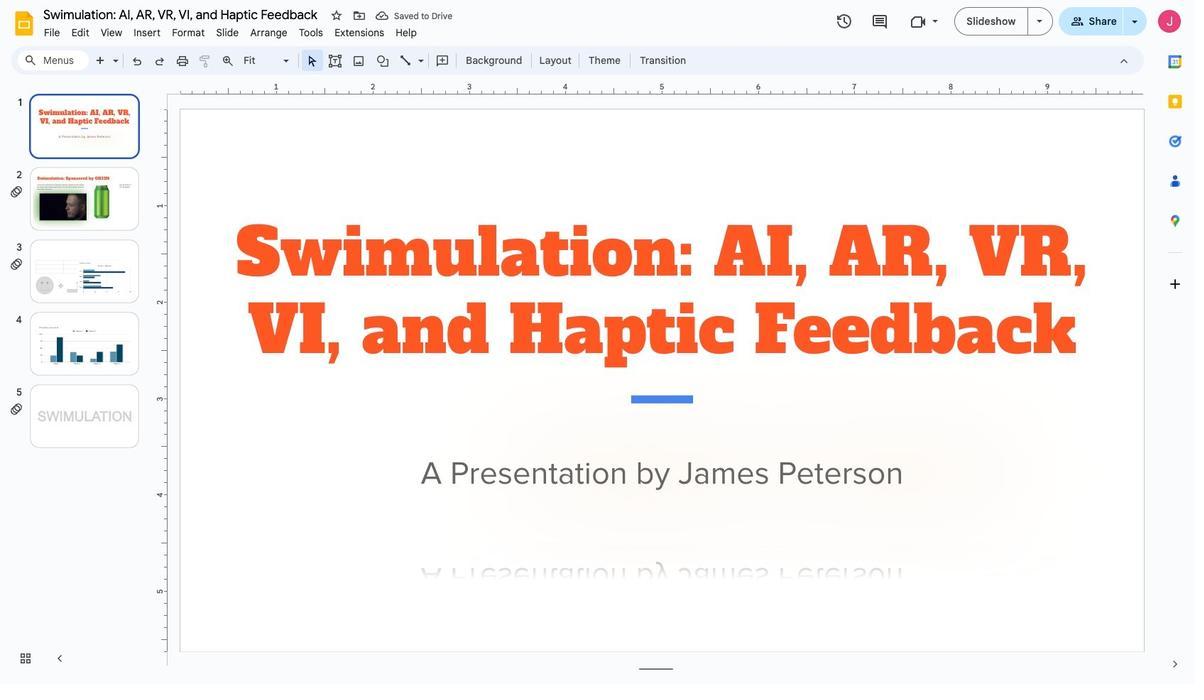 Task type: describe. For each thing, give the bounding box(es) containing it.
redo (⌘y) image
[[153, 54, 167, 68]]

8 menu item from the left
[[293, 24, 329, 41]]

Zoom field
[[239, 50, 296, 71]]

presentation options image
[[1037, 20, 1043, 23]]

Menus field
[[18, 50, 89, 70]]

shape image
[[375, 50, 391, 70]]

zoom image
[[221, 54, 235, 68]]

new slide (ctrl+m) image
[[94, 54, 108, 68]]

share. shared with 3 people. image
[[1071, 15, 1084, 27]]

Zoom text field
[[242, 50, 281, 70]]

6 menu item from the left
[[211, 24, 245, 41]]

paint format image
[[198, 54, 212, 68]]

add comment (⌘+option+m) image
[[436, 54, 450, 68]]

star image
[[330, 9, 344, 23]]

line image
[[399, 54, 414, 68]]

new slide with layout image
[[109, 51, 119, 56]]

quick sharing actions image
[[1133, 21, 1138, 43]]

3 menu item from the left
[[95, 24, 128, 41]]

main toolbar
[[88, 50, 694, 71]]

Star checkbox
[[327, 6, 347, 26]]

select line image
[[415, 51, 424, 56]]

insert image image
[[351, 50, 367, 70]]

menu bar banner
[[0, 0, 1196, 684]]

10 menu item from the left
[[390, 24, 423, 41]]



Task type: vqa. For each thing, say whether or not it's contained in the screenshot.
MAIN toolbar
yes



Task type: locate. For each thing, give the bounding box(es) containing it.
menu item up zoom icon
[[211, 24, 245, 41]]

print (⌘p) image
[[175, 54, 190, 68]]

hide the menus (ctrl+shift+f) image
[[1118, 54, 1132, 68]]

menu item down the move image
[[329, 24, 390, 41]]

menu item down "rename" text box
[[166, 24, 211, 41]]

menu item up undo (⌘z) icon
[[128, 24, 166, 41]]

menu item up "select (esc)" image
[[293, 24, 329, 41]]

menu item up new slide with layout icon on the top left of page
[[95, 24, 128, 41]]

menu bar
[[38, 18, 423, 42]]

menu item up the new slide (ctrl+m) icon
[[66, 24, 95, 41]]

2 menu item from the left
[[66, 24, 95, 41]]

5 menu item from the left
[[166, 24, 211, 41]]

menu item up menus field
[[38, 24, 66, 41]]

application
[[0, 0, 1196, 684]]

select (esc) image
[[306, 54, 320, 68]]

1 menu item from the left
[[38, 24, 66, 41]]

menu item up zoom field
[[245, 24, 293, 41]]

Rename text field
[[38, 6, 325, 23]]

navigation
[[0, 80, 156, 684]]

show all comments image
[[872, 13, 889, 30]]

slides home image
[[11, 11, 37, 36]]

undo (⌘z) image
[[130, 54, 144, 68]]

menu bar inside menu bar 'banner'
[[38, 18, 423, 42]]

menu item up select line icon
[[390, 24, 423, 41]]

7 menu item from the left
[[245, 24, 293, 41]]

tab list
[[1156, 42, 1196, 644]]

last edit was on october 30, 2023 image
[[837, 13, 854, 30]]

menu item
[[38, 24, 66, 41], [66, 24, 95, 41], [95, 24, 128, 41], [128, 24, 166, 41], [166, 24, 211, 41], [211, 24, 245, 41], [245, 24, 293, 41], [293, 24, 329, 41], [329, 24, 390, 41], [390, 24, 423, 41]]

text box image
[[328, 54, 342, 68]]

move image
[[352, 9, 367, 23]]

4 menu item from the left
[[128, 24, 166, 41]]

9 menu item from the left
[[329, 24, 390, 41]]

tab list inside menu bar 'banner'
[[1156, 42, 1196, 644]]



